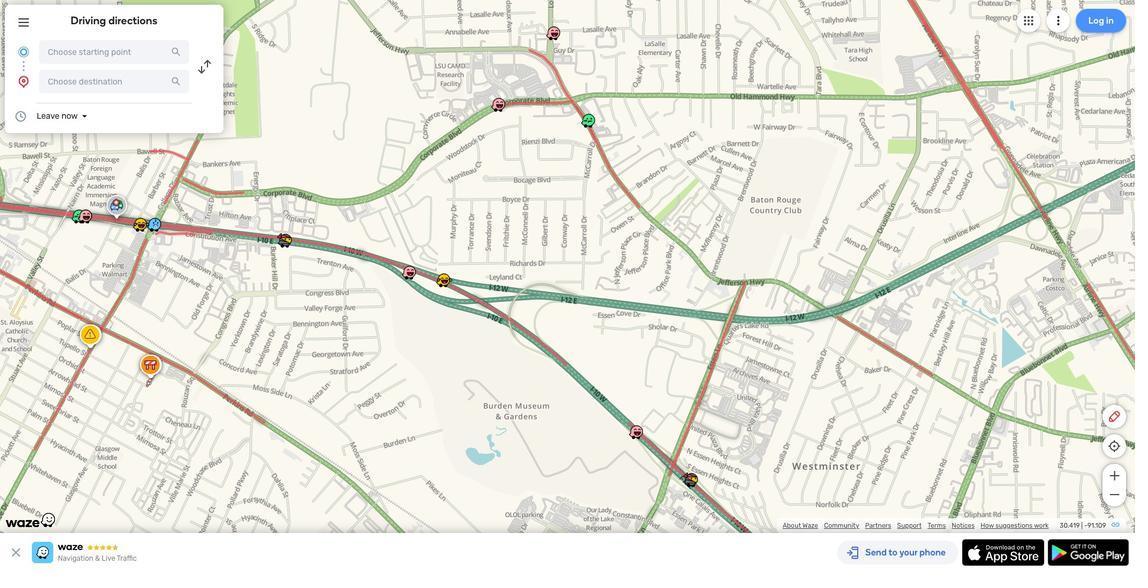 Task type: locate. For each thing, give the bounding box(es) containing it.
terms
[[928, 522, 946, 530]]

location image
[[17, 74, 31, 89]]

x image
[[9, 546, 23, 560]]

pencil image
[[1107, 410, 1122, 424]]

zoom in image
[[1107, 469, 1122, 483]]

suggestions
[[996, 522, 1033, 530]]

about
[[783, 522, 801, 530]]

leave now
[[37, 111, 78, 121]]

navigation & live traffic
[[58, 555, 137, 563]]

notices
[[952, 522, 975, 530]]

support
[[897, 522, 922, 530]]

community
[[824, 522, 859, 530]]

notices link
[[952, 522, 975, 530]]

Choose destination text field
[[39, 70, 189, 93]]

link image
[[1111, 520, 1120, 530]]

about waze community partners support terms notices how suggestions work
[[783, 522, 1049, 530]]

how suggestions work link
[[981, 522, 1049, 530]]

-
[[1085, 522, 1088, 530]]

driving
[[71, 14, 106, 27]]



Task type: vqa. For each thing, say whether or not it's contained in the screenshot.
THE 'NOTICES'
yes



Task type: describe. For each thing, give the bounding box(es) containing it.
support link
[[897, 522, 922, 530]]

|
[[1081, 522, 1083, 530]]

30.419
[[1060, 522, 1080, 530]]

terms link
[[928, 522, 946, 530]]

driving directions
[[71, 14, 158, 27]]

navigation
[[58, 555, 93, 563]]

clock image
[[14, 109, 28, 124]]

zoom out image
[[1107, 488, 1122, 502]]

about waze link
[[783, 522, 818, 530]]

community link
[[824, 522, 859, 530]]

partners link
[[865, 522, 891, 530]]

directions
[[108, 14, 158, 27]]

waze
[[803, 522, 818, 530]]

current location image
[[17, 45, 31, 59]]

how
[[981, 522, 994, 530]]

leave
[[37, 111, 59, 121]]

30.419 | -91.109
[[1060, 522, 1106, 530]]

91.109
[[1088, 522, 1106, 530]]

traffic
[[117, 555, 137, 563]]

&
[[95, 555, 100, 563]]

now
[[61, 111, 78, 121]]

partners
[[865, 522, 891, 530]]

work
[[1034, 522, 1049, 530]]

Choose starting point text field
[[39, 40, 189, 64]]

live
[[102, 555, 115, 563]]



